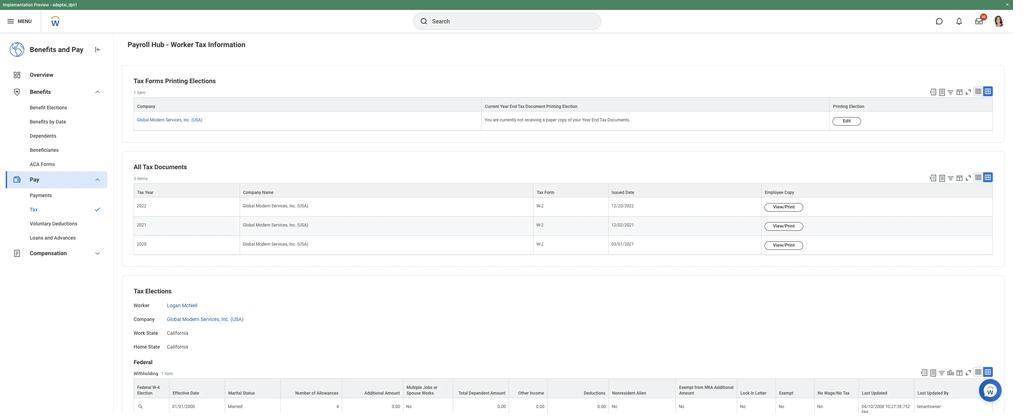 Task type: describe. For each thing, give the bounding box(es) containing it.
(usa) for 2020
[[297, 242, 308, 247]]

1 amount from the left
[[385, 391, 400, 396]]

4 inside federal w-4 election
[[157, 386, 160, 390]]

updated for last updated
[[871, 391, 887, 396]]

dependents link
[[6, 129, 107, 143]]

30 button
[[971, 13, 987, 29]]

(usa) inside the 'edit' row
[[191, 118, 202, 123]]

end inside the 'edit' row
[[592, 118, 599, 123]]

last updated button
[[859, 379, 914, 398]]

updated for last updated by
[[927, 391, 943, 396]]

pay button
[[6, 172, 107, 189]]

advances
[[54, 235, 76, 241]]

end inside popup button
[[510, 104, 517, 109]]

federal w-4 election button
[[134, 379, 169, 398]]

3 0.00 from the left
[[536, 405, 544, 410]]

beneficiaries link
[[6, 143, 107, 157]]

click to view/edit grid preferences image for tax forms printing elections
[[956, 88, 963, 96]]

you
[[485, 118, 492, 123]]

paper
[[546, 118, 557, 123]]

mcneil
[[182, 303, 197, 309]]

2 california element from the top
[[167, 343, 188, 350]]

multiple jobs or spouse works button
[[403, 379, 453, 398]]

last updated
[[862, 391, 887, 396]]

forms for aca
[[41, 162, 55, 167]]

work state
[[134, 331, 158, 336]]

modern for 2021
[[256, 223, 270, 228]]

from
[[695, 386, 704, 390]]

printing election button
[[830, 98, 993, 111]]

aca forms link
[[6, 157, 107, 172]]

inc. for 2020
[[289, 242, 296, 247]]

effective date button
[[169, 379, 225, 398]]

dashboard image
[[13, 71, 21, 79]]

04/10/2008 10:27:38.752 pm
[[862, 405, 911, 414]]

year for current year end tax document printing election
[[500, 104, 509, 109]]

in
[[751, 391, 754, 396]]

last updated by button
[[914, 379, 993, 398]]

loans
[[30, 235, 43, 241]]

receiving
[[525, 118, 542, 123]]

document alt image
[[13, 250, 21, 258]]

documents.
[[608, 118, 630, 123]]

export to excel image for tax elections
[[920, 370, 928, 377]]

global modern services, inc. (usa) for 2022
[[243, 204, 308, 209]]

marital status
[[228, 391, 255, 396]]

benefits by date
[[30, 119, 66, 125]]

a
[[543, 118, 545, 123]]

2021
[[137, 223, 146, 228]]

toolbar for payroll hub - worker tax information
[[926, 173, 993, 184]]

alien
[[636, 391, 646, 396]]

benefit elections
[[30, 105, 67, 111]]

voluntary deductions link
[[6, 217, 107, 231]]

no down the nonresident
[[612, 405, 617, 410]]

income
[[530, 391, 544, 396]]

modern for 2022
[[256, 204, 270, 209]]

last for last updated by
[[918, 391, 926, 396]]

2 for 03/01/2021
[[541, 242, 544, 247]]

tax elections
[[134, 288, 172, 295]]

printing election
[[833, 104, 864, 109]]

benefits button
[[6, 84, 107, 101]]

of inside popup button
[[312, 391, 315, 396]]

2 view/print from the top
[[773, 224, 795, 229]]

deductions inside deductions popup button
[[584, 391, 605, 396]]

preview
[[34, 2, 49, 7]]

spouse
[[407, 391, 421, 396]]

deductions inside voluntary deductions link
[[52, 221, 77, 227]]

row containing 01/01/2000
[[134, 399, 993, 414]]

pay inside benefits and pay 'element'
[[72, 45, 83, 54]]

amount inside popup button
[[490, 391, 505, 396]]

close environment banner image
[[1005, 2, 1010, 7]]

w- for 12/02/2021
[[536, 223, 541, 228]]

fullscreen image
[[965, 174, 972, 182]]

effective date
[[173, 391, 199, 396]]

tax inside no wage/no tax popup button
[[843, 391, 850, 396]]

benefits for benefits by date
[[30, 119, 48, 125]]

current year end tax document printing election
[[485, 104, 578, 109]]

3 view/print row from the top
[[134, 236, 993, 255]]

select to filter grid data image
[[947, 89, 955, 96]]

no down exempt popup button at the right bottom of the page
[[779, 405, 784, 410]]

1 vertical spatial worker
[[134, 303, 149, 309]]

multiple
[[407, 386, 422, 390]]

export to excel image for payroll hub - worker tax information
[[929, 174, 937, 182]]

row for all tax documents
[[134, 184, 993, 198]]

logan mcneil
[[167, 303, 197, 309]]

date for effective date
[[190, 391, 199, 396]]

other
[[518, 391, 529, 396]]

items
[[137, 177, 148, 182]]

1 fullscreen image from the top
[[965, 88, 972, 96]]

tax inside the 'edit' row
[[600, 118, 606, 123]]

Search Workday  search field
[[432, 13, 586, 29]]

0 vertical spatial toolbar
[[926, 86, 993, 98]]

profile logan mcneil image
[[993, 16, 1005, 28]]

30
[[982, 15, 986, 19]]

date for issued date
[[625, 190, 634, 195]]

row for tax forms printing elections
[[134, 98, 993, 112]]

number of allowances
[[295, 391, 339, 396]]

4 0.00 from the left
[[597, 405, 606, 410]]

loans and advances
[[30, 235, 76, 241]]

toolbar for tax elections
[[917, 368, 993, 379]]

3 click to view/edit grid preferences image from the top
[[956, 370, 963, 377]]

year inside the 'edit' row
[[582, 118, 591, 123]]

elections for benefit elections
[[47, 105, 67, 111]]

forms for tax
[[145, 77, 163, 85]]

employee copy button
[[762, 184, 993, 198]]

aca forms
[[30, 162, 55, 167]]

not
[[517, 118, 524, 123]]

w- for 03/01/2021
[[536, 242, 541, 247]]

2 expand table image from the top
[[984, 369, 991, 376]]

2022
[[137, 204, 146, 209]]

0 vertical spatial 1
[[134, 90, 136, 95]]

2 for 12/02/2021
[[541, 223, 544, 228]]

benefits and pay
[[30, 45, 83, 54]]

1 0.00 from the left
[[392, 405, 400, 410]]

w-2 for 12/20/2022
[[536, 204, 544, 209]]

dependents
[[30, 133, 56, 139]]

tax year
[[137, 190, 153, 195]]

no inside popup button
[[818, 391, 823, 396]]

select to filter grid data image for tax elections
[[938, 370, 946, 377]]

view/print for 03/01/2021
[[773, 243, 795, 248]]

1 california element from the top
[[167, 329, 188, 336]]

married element
[[228, 403, 242, 410]]

w-2 for 03/01/2021
[[536, 242, 544, 247]]

total dependent amount
[[458, 391, 505, 396]]

exempt button
[[776, 379, 814, 398]]

tenantowner
[[917, 405, 941, 410]]

other income button
[[509, 379, 547, 398]]

all
[[134, 163, 141, 171]]

wage/no
[[824, 391, 842, 396]]

your
[[573, 118, 581, 123]]

0 horizontal spatial item
[[137, 90, 145, 95]]

(usa) for 2022
[[297, 204, 308, 209]]

benefit
[[30, 105, 46, 111]]

lock in letter button
[[737, 379, 776, 398]]

03/01/2021
[[611, 242, 634, 247]]

chevron down small image for compensation
[[93, 250, 102, 258]]

global for 2020
[[243, 242, 255, 247]]

works
[[422, 391, 434, 396]]

benefits element
[[6, 101, 107, 172]]

compensation
[[30, 250, 67, 257]]

total dependent amount button
[[453, 379, 509, 398]]

01/01/2000
[[172, 405, 195, 410]]

2 0.00 from the left
[[498, 405, 506, 410]]

year for tax year
[[145, 190, 153, 195]]

currently
[[500, 118, 516, 123]]

additional inside additional amount popup button
[[364, 391, 384, 396]]

total
[[458, 391, 468, 396]]

view/print for 12/20/2022
[[773, 205, 795, 210]]

tax form button
[[534, 184, 608, 198]]

exempt from nra additional amount button
[[676, 379, 737, 398]]

1 horizontal spatial worker
[[171, 40, 194, 49]]

voluntary deductions
[[30, 221, 77, 227]]

current
[[485, 104, 499, 109]]

0 horizontal spatial printing
[[165, 77, 188, 85]]

edit row
[[134, 112, 993, 131]]

adeptai_dpt1
[[52, 2, 77, 7]]

navigation pane region
[[0, 33, 113, 414]]

nonresident
[[612, 391, 635, 396]]

select to filter grid data image for payroll hub - worker tax information
[[947, 175, 955, 182]]

tenantowner element
[[917, 403, 941, 410]]

transformation import image
[[93, 45, 102, 54]]

export to worksheets image for tax elections
[[929, 370, 938, 378]]

w-2 for 12/02/2021
[[536, 223, 544, 228]]

2020 element
[[137, 241, 146, 247]]

exempt for exempt
[[779, 391, 793, 396]]

all tax documents
[[134, 163, 187, 171]]

services, inside the 'edit' row
[[166, 118, 182, 123]]

no wage/no tax
[[818, 391, 850, 396]]

benefit elections link
[[6, 101, 107, 115]]

2 fullscreen image from the top
[[965, 370, 972, 377]]

federal for federal w-4 election
[[137, 386, 151, 390]]



Task type: vqa. For each thing, say whether or not it's contained in the screenshot.
'LESS'
no



Task type: locate. For each thing, give the bounding box(es) containing it.
pay
[[72, 45, 83, 54], [30, 177, 39, 183]]

2 row from the top
[[134, 184, 993, 198]]

select to filter grid data image left "expand/collapse chart" icon
[[938, 370, 946, 377]]

export to worksheets image
[[938, 174, 946, 183], [929, 370, 938, 378]]

menu
[[18, 18, 32, 24]]

end up currently
[[510, 104, 517, 109]]

export to excel image
[[929, 88, 937, 96]]

1 vertical spatial view/print button
[[765, 223, 803, 231]]

expand/collapse chart image
[[947, 370, 955, 377]]

additional inside exempt from nra additional amount
[[714, 386, 734, 390]]

0 horizontal spatial and
[[45, 235, 53, 241]]

0 vertical spatial and
[[58, 45, 70, 54]]

tax inside current year end tax document printing election popup button
[[518, 104, 525, 109]]

election up your
[[562, 104, 578, 109]]

0 horizontal spatial exempt
[[679, 386, 693, 390]]

pay inside pay dropdown button
[[30, 177, 39, 183]]

elections inside benefit elections link
[[47, 105, 67, 111]]

employee
[[765, 190, 783, 195]]

and inside the 'pay' element
[[45, 235, 53, 241]]

benefits for benefits and pay
[[30, 45, 56, 54]]

election inside popup button
[[849, 104, 864, 109]]

1 vertical spatial fullscreen image
[[965, 370, 972, 377]]

form
[[545, 190, 554, 195]]

deductions
[[52, 221, 77, 227], [584, 391, 605, 396]]

0 vertical spatial export to worksheets image
[[938, 174, 946, 183]]

1 vertical spatial global modern services, inc. (usa) link
[[167, 316, 243, 323]]

withholding
[[134, 371, 158, 377]]

fullscreen image right select to filter grid data image
[[965, 88, 972, 96]]

row containing federal w-4 election
[[134, 379, 993, 399]]

aca
[[30, 162, 40, 167]]

toolbar
[[926, 86, 993, 98], [926, 173, 993, 184], [917, 368, 993, 379]]

0 horizontal spatial date
[[56, 119, 66, 125]]

1 vertical spatial california element
[[167, 343, 188, 350]]

(usa) for 2021
[[297, 223, 308, 228]]

1 row from the top
[[134, 98, 993, 112]]

california element right home state
[[167, 343, 188, 350]]

3 view/print button from the top
[[765, 242, 803, 250]]

table image for tax forms printing elections
[[975, 88, 982, 95]]

1 vertical spatial california
[[167, 344, 188, 350]]

1 vertical spatial 2
[[541, 223, 544, 228]]

1 horizontal spatial item
[[165, 372, 173, 377]]

federal up withholding
[[134, 360, 153, 366]]

2022 element
[[137, 202, 146, 209]]

benefits up benefit
[[30, 89, 51, 95]]

2 california from the top
[[167, 344, 188, 350]]

federal for federal
[[134, 360, 153, 366]]

pay element
[[6, 189, 107, 245]]

3 benefits from the top
[[30, 119, 48, 125]]

date right the by
[[56, 119, 66, 125]]

compensation button
[[6, 245, 107, 262]]

- inside menu banner
[[50, 2, 51, 7]]

california down logan
[[167, 331, 188, 336]]

year right current
[[500, 104, 509, 109]]

year inside tax year popup button
[[145, 190, 153, 195]]

exempt for exempt from nra additional amount
[[679, 386, 693, 390]]

2 chevron down small image from the top
[[93, 250, 102, 258]]

elections
[[189, 77, 216, 85], [47, 105, 67, 111], [145, 288, 172, 295]]

1 view/print button from the top
[[765, 204, 803, 212]]

2 updated from the left
[[927, 391, 943, 396]]

1 view/print row from the top
[[134, 198, 993, 217]]

0 horizontal spatial -
[[50, 2, 51, 7]]

1 california from the top
[[167, 331, 188, 336]]

search image
[[420, 17, 428, 26]]

table image for all tax documents
[[975, 174, 982, 181]]

0 vertical spatial view/print button
[[765, 204, 803, 212]]

benefits up overview
[[30, 45, 56, 54]]

worker
[[171, 40, 194, 49], [134, 303, 149, 309]]

global for 2021
[[243, 223, 255, 228]]

allowances
[[317, 391, 339, 396]]

1 view/print from the top
[[773, 205, 795, 210]]

last up 04/10/2008
[[862, 391, 870, 396]]

california element
[[167, 329, 188, 336], [167, 343, 188, 350]]

tax inside the tax link
[[30, 207, 38, 213]]

amount inside exempt from nra additional amount
[[679, 391, 694, 396]]

benefits left the by
[[30, 119, 48, 125]]

company down 1 item
[[137, 104, 155, 109]]

of left your
[[568, 118, 572, 123]]

1 vertical spatial company
[[243, 190, 261, 195]]

table image
[[975, 369, 982, 376]]

2 last from the left
[[918, 391, 926, 396]]

1 vertical spatial federal
[[137, 386, 151, 390]]

- right "preview"
[[50, 2, 51, 7]]

1 horizontal spatial updated
[[927, 391, 943, 396]]

0 vertical spatial chevron down small image
[[93, 88, 102, 96]]

12/20/2022
[[611, 204, 634, 209]]

1 horizontal spatial select to filter grid data image
[[947, 175, 955, 182]]

1 vertical spatial and
[[45, 235, 53, 241]]

issued date button
[[609, 184, 761, 198]]

0 vertical spatial export to excel image
[[929, 174, 937, 182]]

overview
[[30, 72, 53, 78]]

item inside withholding 1 item
[[165, 372, 173, 377]]

no down exempt from nra additional amount
[[679, 405, 684, 410]]

0 vertical spatial year
[[500, 104, 509, 109]]

1 horizontal spatial elections
[[145, 288, 172, 295]]

- for adeptai_dpt1
[[50, 2, 51, 7]]

global modern services, inc. (usa) link inside the 'edit' row
[[137, 116, 202, 123]]

1 horizontal spatial 1
[[161, 372, 164, 377]]

employee copy
[[765, 190, 794, 195]]

2 horizontal spatial year
[[582, 118, 591, 123]]

0 vertical spatial view/print
[[773, 205, 795, 210]]

exempt inside exempt from nra additional amount
[[679, 386, 693, 390]]

forms inside benefits element
[[41, 162, 55, 167]]

date inside benefits element
[[56, 119, 66, 125]]

1 chevron down small image from the top
[[93, 88, 102, 96]]

information
[[208, 40, 245, 49]]

0 horizontal spatial 4
[[157, 386, 160, 390]]

1 vertical spatial w-2
[[536, 223, 544, 228]]

1 vertical spatial forms
[[41, 162, 55, 167]]

0 vertical spatial global modern services, inc. (usa) link
[[137, 116, 202, 123]]

export to worksheets image for payroll hub - worker tax information
[[938, 174, 946, 183]]

tax year button
[[134, 184, 240, 198]]

inc. inside the 'edit' row
[[184, 118, 190, 123]]

implementation
[[3, 2, 33, 7]]

services,
[[166, 118, 182, 123], [271, 204, 288, 209], [271, 223, 288, 228], [271, 242, 288, 247], [201, 317, 220, 323]]

inc. for 2022
[[289, 204, 296, 209]]

and for benefits
[[58, 45, 70, 54]]

state right home
[[148, 344, 160, 350]]

california right home state
[[167, 344, 188, 350]]

0 vertical spatial exempt
[[679, 386, 693, 390]]

global inside the 'edit' row
[[137, 118, 149, 123]]

global for 2022
[[243, 204, 255, 209]]

3 row from the top
[[134, 379, 993, 399]]

by
[[944, 391, 949, 396]]

hub
[[151, 40, 164, 49]]

last up tenantowner element
[[918, 391, 926, 396]]

forms up 1 item
[[145, 77, 163, 85]]

services, for 2021
[[271, 223, 288, 228]]

2 w-2 from the top
[[536, 223, 544, 228]]

work
[[134, 331, 145, 336]]

click to view/edit grid preferences image left fullscreen image
[[956, 174, 963, 182]]

0 horizontal spatial 1
[[134, 90, 136, 95]]

2 vertical spatial view/print
[[773, 243, 795, 248]]

are
[[493, 118, 499, 123]]

benefits by date link
[[6, 115, 107, 129]]

1 horizontal spatial date
[[190, 391, 199, 396]]

global modern services, inc. (usa) for 2021
[[243, 223, 308, 228]]

1 horizontal spatial deductions
[[584, 391, 605, 396]]

0.00 down the total dependent amount
[[498, 405, 506, 410]]

view/print row
[[134, 198, 993, 217], [134, 217, 993, 236], [134, 236, 993, 255]]

2 vertical spatial date
[[190, 391, 199, 396]]

0 horizontal spatial pay
[[30, 177, 39, 183]]

0 horizontal spatial deductions
[[52, 221, 77, 227]]

1 vertical spatial additional
[[364, 391, 384, 396]]

state for home state
[[148, 344, 160, 350]]

2 horizontal spatial printing
[[833, 104, 848, 109]]

document
[[526, 104, 545, 109]]

2 benefits from the top
[[30, 89, 51, 95]]

2 vertical spatial toolbar
[[917, 368, 993, 379]]

1 click to view/edit grid preferences image from the top
[[956, 88, 963, 96]]

lock in letter
[[740, 391, 767, 396]]

2 view/print row from the top
[[134, 217, 993, 236]]

2 vertical spatial 2
[[541, 242, 544, 247]]

voluntary
[[30, 221, 51, 227]]

exempt right letter
[[779, 391, 793, 396]]

2 click to view/edit grid preferences image from the top
[[956, 174, 963, 182]]

no down no wage/no tax
[[817, 405, 823, 410]]

1 horizontal spatial exempt
[[779, 391, 793, 396]]

2 vertical spatial company
[[134, 317, 155, 323]]

company name button
[[240, 184, 533, 198]]

issued
[[612, 190, 624, 195]]

export to excel image
[[929, 174, 937, 182], [920, 370, 928, 377]]

1 horizontal spatial additional
[[714, 386, 734, 390]]

global modern services, inc. (usa) inside the 'edit' row
[[137, 118, 202, 123]]

1 horizontal spatial 4
[[336, 405, 339, 410]]

1 vertical spatial table image
[[975, 174, 982, 181]]

expand table image
[[984, 174, 991, 181]]

inc. for 2021
[[289, 223, 296, 228]]

10:27:38.752
[[885, 405, 910, 410]]

company left name
[[243, 190, 261, 195]]

federal w-4 election
[[137, 386, 160, 396]]

services, for 2022
[[271, 204, 288, 209]]

1 horizontal spatial election
[[562, 104, 578, 109]]

federal inside federal w-4 election
[[137, 386, 151, 390]]

0 horizontal spatial year
[[145, 190, 153, 195]]

task pay image
[[13, 176, 21, 184]]

benefits and pay element
[[30, 45, 88, 55]]

3 w-2 from the top
[[536, 242, 544, 247]]

logan mcneil link
[[167, 302, 197, 309]]

1 horizontal spatial and
[[58, 45, 70, 54]]

company inside company name popup button
[[243, 190, 261, 195]]

w- for 12/20/2022
[[536, 204, 541, 209]]

issued date
[[612, 190, 634, 195]]

2020
[[137, 242, 146, 247]]

payroll hub - worker tax information
[[128, 40, 245, 49]]

pm
[[862, 410, 868, 414]]

and
[[58, 45, 70, 54], [45, 235, 53, 241]]

4 row from the top
[[134, 399, 993, 414]]

number of allowances button
[[281, 379, 342, 398]]

1 horizontal spatial printing
[[546, 104, 561, 109]]

fullscreen image left table image
[[965, 370, 972, 377]]

implementation preview -   adeptai_dpt1
[[3, 2, 77, 7]]

0 horizontal spatial select to filter grid data image
[[938, 370, 946, 377]]

1 vertical spatial exempt
[[779, 391, 793, 396]]

row containing company
[[134, 98, 993, 112]]

copy
[[558, 118, 567, 123]]

3 amount from the left
[[679, 391, 694, 396]]

elections for tax elections
[[145, 288, 172, 295]]

you are currently not receiving a paper copy of your year end tax documents.
[[485, 118, 630, 123]]

state for work state
[[146, 331, 158, 336]]

0 vertical spatial forms
[[145, 77, 163, 85]]

0 horizontal spatial worker
[[134, 303, 149, 309]]

beneficiaries
[[30, 147, 59, 153]]

4 down allowances
[[336, 405, 339, 410]]

of right number
[[312, 391, 315, 396]]

1 vertical spatial end
[[592, 118, 599, 123]]

1 vertical spatial benefits
[[30, 89, 51, 95]]

modern
[[150, 118, 165, 123], [256, 204, 270, 209], [256, 223, 270, 228], [256, 242, 270, 247], [182, 317, 199, 323]]

0 horizontal spatial export to worksheets image
[[929, 370, 938, 378]]

0 vertical spatial federal
[[134, 360, 153, 366]]

1 horizontal spatial forms
[[145, 77, 163, 85]]

1 vertical spatial export to worksheets image
[[929, 370, 938, 378]]

0 horizontal spatial elections
[[47, 105, 67, 111]]

- for worker
[[166, 40, 169, 49]]

1 w-2 from the top
[[536, 204, 544, 209]]

1 vertical spatial select to filter grid data image
[[938, 370, 946, 377]]

0 vertical spatial deductions
[[52, 221, 77, 227]]

california for 1st california element from the bottom
[[167, 344, 188, 350]]

last
[[862, 391, 870, 396], [918, 391, 926, 396]]

menu banner
[[0, 0, 1013, 33]]

exempt
[[679, 386, 693, 390], [779, 391, 793, 396]]

federal down withholding
[[137, 386, 151, 390]]

inbox large image
[[976, 18, 983, 25]]

1 vertical spatial export to excel image
[[920, 370, 928, 377]]

click to view/edit grid preferences image right select to filter grid data image
[[956, 88, 963, 96]]

row containing tax year
[[134, 184, 993, 198]]

of inside the 'edit' row
[[568, 118, 572, 123]]

exempt left from
[[679, 386, 693, 390]]

1 updated from the left
[[871, 391, 887, 396]]

0 vertical spatial table image
[[975, 88, 982, 95]]

date inside popup button
[[190, 391, 199, 396]]

check image
[[93, 206, 102, 213]]

or
[[434, 386, 437, 390]]

company button
[[134, 98, 481, 111]]

- right hub
[[166, 40, 169, 49]]

updated left by
[[927, 391, 943, 396]]

payments link
[[6, 189, 107, 203]]

no wage/no tax button
[[815, 379, 858, 398]]

election down withholding
[[137, 391, 152, 396]]

view/print button for 03/01/2021
[[765, 242, 803, 250]]

benefits image
[[13, 88, 21, 96]]

expand table image
[[984, 88, 991, 95], [984, 369, 991, 376]]

table image right select to filter grid data image
[[975, 88, 982, 95]]

0 vertical spatial state
[[146, 331, 158, 336]]

state right work
[[146, 331, 158, 336]]

2 vertical spatial view/print button
[[765, 242, 803, 250]]

export to worksheets image left "expand/collapse chart" icon
[[929, 370, 938, 378]]

last inside last updated by 'popup button'
[[918, 391, 926, 396]]

1 benefits from the top
[[30, 45, 56, 54]]

w-2
[[536, 204, 544, 209], [536, 223, 544, 228], [536, 242, 544, 247]]

2 vertical spatial benefits
[[30, 119, 48, 125]]

election up edit
[[849, 104, 864, 109]]

current year end tax document printing election button
[[482, 98, 830, 111]]

select to filter grid data image
[[947, 175, 955, 182], [938, 370, 946, 377]]

0 vertical spatial company
[[137, 104, 155, 109]]

0 vertical spatial elections
[[189, 77, 216, 85]]

and inside 'element'
[[58, 45, 70, 54]]

0 vertical spatial end
[[510, 104, 517, 109]]

modern inside the 'edit' row
[[150, 118, 165, 123]]

status
[[243, 391, 255, 396]]

2 vertical spatial year
[[145, 190, 153, 195]]

export to worksheets image
[[938, 88, 946, 97]]

1 2 from the top
[[541, 204, 544, 209]]

tax inside tax year popup button
[[137, 190, 144, 195]]

last inside last updated popup button
[[862, 391, 870, 396]]

1 vertical spatial item
[[165, 372, 173, 377]]

tax inside tax form popup button
[[537, 190, 543, 195]]

(usa)
[[191, 118, 202, 123], [297, 204, 308, 209], [297, 223, 308, 228], [297, 242, 308, 247], [231, 317, 243, 323]]

pay left transformation import icon at the top
[[72, 45, 83, 54]]

chevron down small image for benefits
[[93, 88, 102, 96]]

0 vertical spatial fullscreen image
[[965, 88, 972, 96]]

updated up 04/10/2008
[[871, 391, 887, 396]]

logan
[[167, 303, 181, 309]]

company inside company popup button
[[137, 104, 155, 109]]

edit
[[843, 118, 851, 124]]

view/print button for 12/20/2022
[[765, 204, 803, 212]]

0 vertical spatial expand table image
[[984, 88, 991, 95]]

global
[[137, 118, 149, 123], [243, 204, 255, 209], [243, 223, 255, 228], [243, 242, 255, 247], [167, 317, 181, 323]]

2 horizontal spatial amount
[[679, 391, 694, 396]]

0 vertical spatial additional
[[714, 386, 734, 390]]

1 vertical spatial pay
[[30, 177, 39, 183]]

1 vertical spatial 4
[[336, 405, 339, 410]]

0.00 down additional amount
[[392, 405, 400, 410]]

california for 1st california element from the top of the page
[[167, 331, 188, 336]]

no down lock
[[740, 405, 746, 410]]

2 horizontal spatial elections
[[189, 77, 216, 85]]

worker right hub
[[171, 40, 194, 49]]

modern for 2020
[[256, 242, 270, 247]]

year up 2022 'element'
[[145, 190, 153, 195]]

marital status button
[[225, 379, 280, 398]]

1 horizontal spatial amount
[[490, 391, 505, 396]]

election inside federal w-4 election
[[137, 391, 152, 396]]

row for federal
[[134, 379, 993, 399]]

benefits inside dropdown button
[[30, 89, 51, 95]]

end right your
[[592, 118, 599, 123]]

multiple jobs or spouse works
[[407, 386, 437, 396]]

last updated by
[[918, 391, 949, 396]]

1 vertical spatial click to view/edit grid preferences image
[[956, 174, 963, 182]]

copy
[[785, 190, 794, 195]]

select to filter grid data image left fullscreen image
[[947, 175, 955, 182]]

and right loans
[[45, 235, 53, 241]]

deductions up advances
[[52, 221, 77, 227]]

0.00 down deductions popup button
[[597, 405, 606, 410]]

dependent
[[469, 391, 489, 396]]

notifications large image
[[956, 18, 963, 25]]

1 horizontal spatial -
[[166, 40, 169, 49]]

and up "overview" link at left
[[58, 45, 70, 54]]

table image left expand table image
[[975, 174, 982, 181]]

worker down tax elections
[[134, 303, 149, 309]]

other income
[[518, 391, 544, 396]]

chevron down small image
[[93, 88, 102, 96], [93, 250, 102, 258]]

1 vertical spatial view/print
[[773, 224, 795, 229]]

marital
[[228, 391, 242, 396]]

justify image
[[6, 17, 15, 26]]

updated inside 'popup button'
[[927, 391, 943, 396]]

company up work state
[[134, 317, 155, 323]]

click to view/edit grid preferences image right "expand/collapse chart" icon
[[956, 370, 963, 377]]

printing inside popup button
[[546, 104, 561, 109]]

4 down withholding 1 item
[[157, 386, 160, 390]]

nonresident alien button
[[609, 379, 676, 398]]

click to view/edit grid preferences image
[[956, 88, 963, 96], [956, 174, 963, 182], [956, 370, 963, 377]]

1 horizontal spatial pay
[[72, 45, 83, 54]]

2 table image from the top
[[975, 174, 982, 181]]

updated
[[871, 391, 887, 396], [927, 391, 943, 396]]

benefits for benefits
[[30, 89, 51, 95]]

chevron down small image
[[93, 176, 102, 184]]

1 inside withholding 1 item
[[161, 372, 164, 377]]

date right the effective
[[190, 391, 199, 396]]

0 vertical spatial 2
[[541, 204, 544, 209]]

deductions left the nonresident
[[584, 391, 605, 396]]

and for loans
[[45, 235, 53, 241]]

year inside current year end tax document printing election popup button
[[500, 104, 509, 109]]

click to view/edit grid preferences image for all tax documents
[[956, 174, 963, 182]]

row
[[134, 98, 993, 112], [134, 184, 993, 198], [134, 379, 993, 399], [134, 399, 993, 414]]

date inside popup button
[[625, 190, 634, 195]]

2021 element
[[137, 222, 146, 228]]

fullscreen image
[[965, 88, 972, 96], [965, 370, 972, 377]]

2 for 12/20/2022
[[541, 204, 544, 209]]

last for last updated
[[862, 391, 870, 396]]

2 2 from the top
[[541, 223, 544, 228]]

table image
[[975, 88, 982, 95], [975, 174, 982, 181]]

printing inside popup button
[[833, 104, 848, 109]]

0 horizontal spatial forms
[[41, 162, 55, 167]]

3 2 from the top
[[541, 242, 544, 247]]

0 vertical spatial -
[[50, 2, 51, 7]]

1 last from the left
[[862, 391, 870, 396]]

2 view/print button from the top
[[765, 223, 803, 231]]

1 table image from the top
[[975, 88, 982, 95]]

date right issued
[[625, 190, 634, 195]]

california element down logan
[[167, 329, 188, 336]]

0 horizontal spatial amount
[[385, 391, 400, 396]]

0 horizontal spatial last
[[862, 391, 870, 396]]

0 vertical spatial benefits
[[30, 45, 56, 54]]

2 horizontal spatial election
[[849, 104, 864, 109]]

0 vertical spatial california
[[167, 331, 188, 336]]

global modern services, inc. (usa) link
[[137, 116, 202, 123], [167, 316, 243, 323]]

year right your
[[582, 118, 591, 123]]

2 amount from the left
[[490, 391, 505, 396]]

deductions button
[[548, 379, 609, 398]]

3 view/print from the top
[[773, 243, 795, 248]]

updated inside popup button
[[871, 391, 887, 396]]

0.00 down income
[[536, 405, 544, 410]]

1 horizontal spatial end
[[592, 118, 599, 123]]

withholding 1 item
[[134, 371, 173, 377]]

jobs
[[423, 386, 432, 390]]

export to worksheets image left fullscreen image
[[938, 174, 946, 183]]

no down spouse
[[406, 405, 412, 410]]

benefits inside 'element'
[[30, 45, 56, 54]]

w- inside federal w-4 election
[[152, 386, 157, 390]]

global modern services, inc. (usa) for 2020
[[243, 242, 308, 247]]

chevron down small image inside compensation dropdown button
[[93, 250, 102, 258]]

pay down aca
[[30, 177, 39, 183]]

forms right aca
[[41, 162, 55, 167]]

tax form
[[537, 190, 554, 195]]

0 vertical spatial worker
[[171, 40, 194, 49]]

1 expand table image from the top
[[984, 88, 991, 95]]

end
[[510, 104, 517, 109], [592, 118, 599, 123]]

3
[[134, 177, 136, 182]]

services, for 2020
[[271, 242, 288, 247]]

no left wage/no
[[818, 391, 823, 396]]

married
[[228, 405, 242, 410]]



